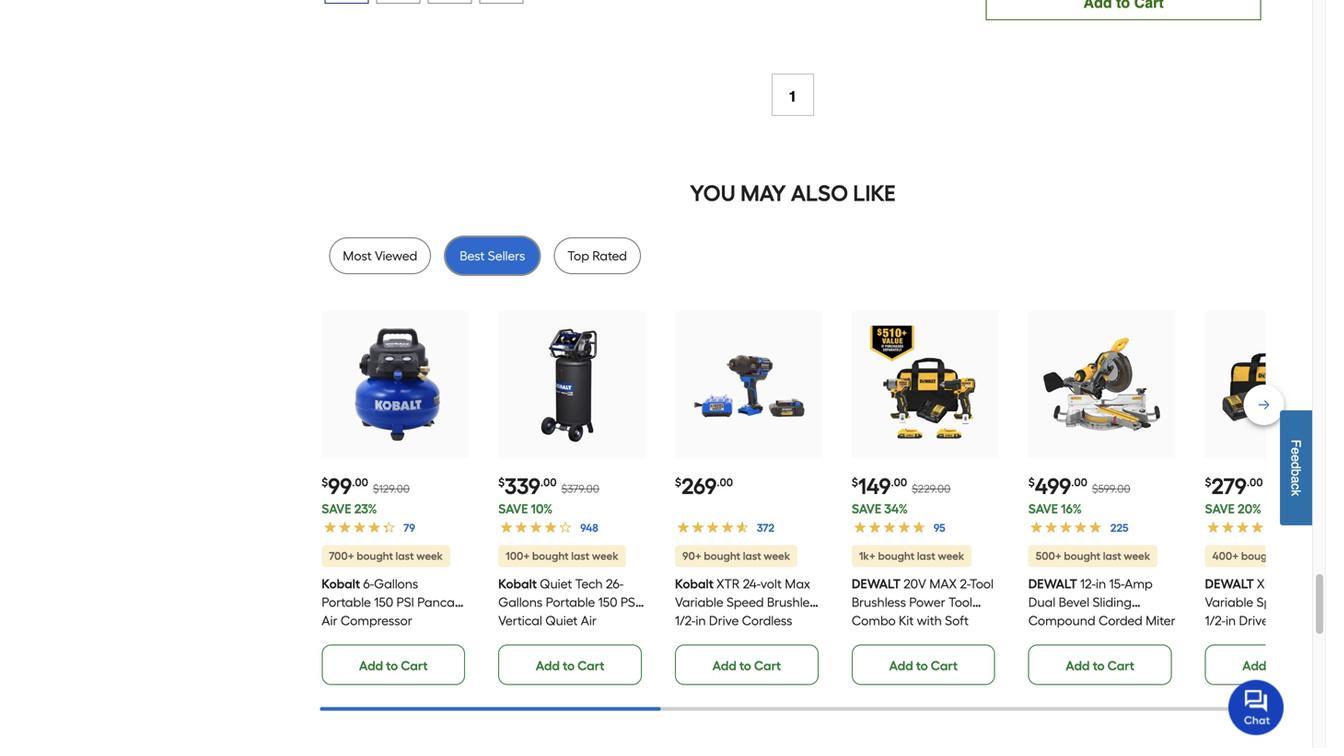 Task type: locate. For each thing, give the bounding box(es) containing it.
16%
[[1061, 501, 1082, 517]]

add inside 149 list item
[[889, 658, 913, 674]]

in inside xtr 24-volt max variable speed brushless 1/2-in drive cordless impact wrench (battery included)
[[696, 613, 706, 629]]

$599.00
[[1092, 483, 1131, 496]]

last up 15-
[[1103, 550, 1121, 563]]

quiet
[[540, 576, 572, 592], [545, 613, 578, 629]]

2 add to cart link from the left
[[498, 645, 642, 685]]

kobalt
[[322, 576, 360, 592], [498, 576, 537, 592], [675, 576, 714, 592]]

.00 up 20%
[[1247, 476, 1263, 489]]

add to cart inside 149 list item
[[889, 658, 958, 674]]

dewalt down save 20%
[[1205, 576, 1254, 592]]

add to cart link down 'corded'
[[1028, 645, 1172, 685]]

2 dewalt from the left
[[1028, 576, 1077, 592]]

1 add to cart link from the left
[[322, 645, 465, 685]]

3 save from the left
[[852, 501, 881, 517]]

save inside $ 149 .00 $229.00 save 34%
[[852, 501, 881, 517]]

compressor inside quiet tech 26- gallons portable 150 psi vertical quiet air compressor
[[498, 632, 570, 647]]

add inside 269 list item
[[712, 658, 737, 674]]

bought inside 149 list item
[[878, 550, 915, 563]]

.00 for 499
[[1071, 476, 1088, 489]]

add to cart down wrench on the bottom of page
[[712, 658, 781, 674]]

1 horizontal spatial portable
[[546, 595, 595, 610]]

1 psi from the left
[[396, 595, 414, 610]]

2 included) from the left
[[904, 650, 958, 666]]

5 .00 from the left
[[1071, 476, 1088, 489]]

4 last from the left
[[917, 550, 935, 563]]

2 bought from the left
[[532, 550, 569, 563]]

20v
[[904, 576, 926, 592]]

5 add from the left
[[1066, 658, 1090, 674]]

1 vertical spatial in
[[696, 613, 706, 629]]

add to cart inside 269 list item
[[712, 658, 781, 674]]

viewed
[[375, 248, 417, 264]]

1 link
[[772, 73, 814, 116]]

4 add to cart link from the left
[[852, 645, 995, 685]]

included) down batteries
[[904, 650, 958, 666]]

0 vertical spatial in
[[1096, 576, 1106, 592]]

last for save 34%
[[917, 550, 935, 563]]

add to cart link down cordless
[[675, 645, 819, 685]]

psi down 26-
[[621, 595, 638, 610]]

you may also like
[[690, 180, 896, 207]]

$ inside "$ 339 .00 $379.00 save 10%"
[[498, 476, 505, 489]]

dewalt 12-in 15-amp dual bevel sliding compound corded miter saw image
[[1043, 326, 1161, 444]]

pancake
[[417, 595, 468, 610]]

add to cart inside 499 list item
[[1066, 658, 1135, 674]]

.00 inside $ 269 .00
[[717, 476, 733, 489]]

2 horizontal spatial kobalt
[[675, 576, 714, 592]]

portable down 6-
[[322, 595, 371, 610]]

5 week from the left
[[1124, 550, 1150, 563]]

0 horizontal spatial air
[[322, 613, 338, 629]]

gallons down 700+ bought last week
[[374, 576, 418, 592]]

1k+
[[859, 550, 876, 563]]

bought inside '99' list item
[[357, 550, 393, 563]]

2 add from the left
[[536, 658, 560, 674]]

add to cart link
[[322, 645, 465, 685], [498, 645, 642, 685], [675, 645, 819, 685], [852, 645, 995, 685], [1028, 645, 1172, 685]]

save inside $ 99 .00 $129.00 save 23%
[[322, 501, 351, 517]]

3 week from the left
[[764, 550, 790, 563]]

1 vertical spatial gallons
[[498, 595, 543, 610]]

to inside "339" list item
[[563, 658, 575, 674]]

$ inside $ 149 .00 $229.00 save 34%
[[852, 476, 858, 489]]

4 save from the left
[[1028, 501, 1058, 517]]

150 inside 6-gallons portable 150 psi pancake air compressor
[[374, 595, 393, 610]]

week up pancake
[[416, 550, 443, 563]]

save for 149
[[852, 501, 881, 517]]

dewalt inside 499 list item
[[1028, 576, 1077, 592]]

week for 269
[[764, 550, 790, 563]]

last inside 149 list item
[[917, 550, 935, 563]]

700+ bought last week
[[329, 550, 443, 563]]

cart for save 34%
[[931, 658, 958, 674]]

bought up 6-
[[357, 550, 393, 563]]

brushless up combo
[[852, 595, 906, 610]]

bought for save 16%
[[1064, 550, 1101, 563]]

dewalt down 1k+
[[852, 576, 901, 592]]

.00 inside $ 149 .00 $229.00 save 34%
[[891, 476, 907, 489]]

week inside '99' list item
[[416, 550, 443, 563]]

air down 700+ on the bottom
[[322, 613, 338, 629]]

1 $ from the left
[[322, 476, 328, 489]]

week inside 499 list item
[[1124, 550, 1150, 563]]

1 week from the left
[[416, 550, 443, 563]]

last for save 23%
[[396, 550, 414, 563]]

kobalt up variable
[[675, 576, 714, 592]]

.00 up 16%
[[1071, 476, 1088, 489]]

1 dewalt from the left
[[852, 576, 901, 592]]

e up d
[[1289, 448, 1304, 455]]

.00 for 279
[[1247, 476, 1263, 489]]

1 150 from the left
[[374, 595, 393, 610]]

last up 6-gallons portable 150 psi pancake air compressor
[[396, 550, 414, 563]]

5 bought from the left
[[1064, 550, 1101, 563]]

cart inside "339" list item
[[578, 658, 605, 674]]

2 save from the left
[[498, 501, 528, 517]]

compound
[[1028, 613, 1096, 629]]

1 brushless from the left
[[767, 595, 821, 610]]

0 horizontal spatial kobalt
[[322, 576, 360, 592]]

2 last from the left
[[571, 550, 590, 563]]

add to cart link inside '99' list item
[[322, 645, 465, 685]]

add down wrench on the bottom of page
[[712, 658, 737, 674]]

4 bought from the left
[[878, 550, 915, 563]]

save down 149
[[852, 501, 881, 517]]

add to cart link inside 499 list item
[[1028, 645, 1172, 685]]

2 portable from the left
[[546, 595, 595, 610]]

1 horizontal spatial air
[[581, 613, 597, 629]]

1 save from the left
[[322, 501, 351, 517]]

add to cart down 'corded'
[[1066, 658, 1135, 674]]

add
[[359, 658, 383, 674], [536, 658, 560, 674], [712, 658, 737, 674], [889, 658, 913, 674], [1066, 658, 1090, 674]]

add to cart inside '99' list item
[[359, 658, 428, 674]]

kobalt inside '99' list item
[[322, 576, 360, 592]]

.00 up 34% at the bottom right
[[891, 476, 907, 489]]

cart inside 269 list item
[[754, 658, 781, 674]]

.00 up 23%
[[352, 476, 368, 489]]

2 .00 from the left
[[540, 476, 557, 489]]

5 save from the left
[[1205, 501, 1235, 517]]

week up max
[[938, 550, 964, 563]]

add to cart link for save 34%
[[852, 645, 995, 685]]

last inside "339" list item
[[571, 550, 590, 563]]

last inside '99' list item
[[396, 550, 414, 563]]

499
[[1035, 473, 1071, 500]]

3 add to cart link from the left
[[675, 645, 819, 685]]

dewalt for 499
[[1028, 576, 1077, 592]]

to inside 499 list item
[[1093, 658, 1105, 674]]

rated
[[592, 248, 627, 264]]

3 .00 from the left
[[717, 476, 733, 489]]

4 add to cart from the left
[[889, 658, 958, 674]]

bought inside 499 list item
[[1064, 550, 1101, 563]]

1 horizontal spatial kobalt
[[498, 576, 537, 592]]

gallons up the vertical
[[498, 595, 543, 610]]

and
[[955, 632, 979, 647]]

bought right 100+
[[532, 550, 569, 563]]

1 horizontal spatial in
[[1096, 576, 1106, 592]]

1 horizontal spatial brushless
[[852, 595, 906, 610]]

cart inside 149 list item
[[931, 658, 958, 674]]

add to cart link down the vertical
[[498, 645, 642, 685]]

$229.00
[[912, 483, 951, 496]]

last up 20v
[[917, 550, 935, 563]]

.00 for 269
[[717, 476, 733, 489]]

top rated
[[568, 248, 627, 264]]

drive
[[709, 613, 739, 629]]

to down 'corded'
[[1093, 658, 1105, 674]]

2 horizontal spatial dewalt
[[1205, 576, 1254, 592]]

4 to from the left
[[916, 658, 928, 674]]

add down (2-
[[889, 658, 913, 674]]

to down wrench on the bottom of page
[[739, 658, 751, 674]]

add inside '99' list item
[[359, 658, 383, 674]]

psi left pancake
[[396, 595, 414, 610]]

1 vertical spatial compressor
[[498, 632, 570, 647]]

week inside 149 list item
[[938, 550, 964, 563]]

2 brushless from the left
[[852, 595, 906, 610]]

4 add from the left
[[889, 658, 913, 674]]

save
[[322, 501, 351, 517], [498, 501, 528, 517], [852, 501, 881, 517], [1028, 501, 1058, 517], [1205, 501, 1235, 517]]

.00
[[352, 476, 368, 489], [540, 476, 557, 489], [717, 476, 733, 489], [891, 476, 907, 489], [1071, 476, 1088, 489], [1247, 476, 1263, 489]]

save down 339
[[498, 501, 528, 517]]

.00 for 99
[[352, 476, 368, 489]]

compressor
[[341, 613, 412, 629], [498, 632, 570, 647]]

xtr
[[716, 576, 740, 592]]

f e e d b a c k
[[1289, 440, 1304, 496]]

to
[[386, 658, 398, 674], [563, 658, 575, 674], [739, 658, 751, 674], [916, 658, 928, 674], [1093, 658, 1105, 674]]

1 horizontal spatial compressor
[[498, 632, 570, 647]]

to inside 149 list item
[[916, 658, 928, 674]]

0 horizontal spatial gallons
[[374, 576, 418, 592]]

air down "tech"
[[581, 613, 597, 629]]

3 add from the left
[[712, 658, 737, 674]]

quiet right the vertical
[[545, 613, 578, 629]]

4 cart from the left
[[931, 658, 958, 674]]

tool
[[970, 576, 994, 592], [949, 595, 972, 610]]

brushless down the max
[[767, 595, 821, 610]]

best sellers
[[460, 248, 525, 264]]

add to cart link down with
[[852, 645, 995, 685]]

cart down 'corded'
[[1108, 658, 1135, 674]]

with
[[917, 613, 942, 629]]

(2-
[[885, 632, 900, 647]]

bought inside "339" list item
[[532, 550, 569, 563]]

1
[[789, 88, 797, 105]]

add to cart link inside "339" list item
[[498, 645, 642, 685]]

add to cart for save 23%
[[359, 658, 428, 674]]

$ inside $ 499 .00 $599.00 save 16%
[[1028, 476, 1035, 489]]

wrench
[[720, 632, 766, 647]]

save down 499 at bottom
[[1028, 501, 1058, 517]]

week up volt
[[764, 550, 790, 563]]

0 horizontal spatial in
[[696, 613, 706, 629]]

soft
[[945, 613, 969, 629]]

dewalt xr 20-volt max variable speed brushless 1/2-in drive cordless impact wrench (battery included) image
[[1220, 326, 1326, 444]]

cordless
[[742, 613, 792, 629]]

best
[[460, 248, 485, 264]]

cart inside 499 list item
[[1108, 658, 1135, 674]]

.00 inside $ 99 .00 $129.00 save 23%
[[352, 476, 368, 489]]

2 add to cart from the left
[[536, 658, 605, 674]]

.00 up 90+ bought last week
[[717, 476, 733, 489]]

3 dewalt from the left
[[1205, 576, 1254, 592]]

2 air from the left
[[581, 613, 597, 629]]

1 e from the top
[[1289, 448, 1304, 455]]

kobalt down 100+
[[498, 576, 537, 592]]

2 e from the top
[[1289, 455, 1304, 462]]

cart
[[401, 658, 428, 674], [578, 658, 605, 674], [754, 658, 781, 674], [931, 658, 958, 674], [1108, 658, 1135, 674]]

1 vertical spatial quiet
[[545, 613, 578, 629]]

1 last from the left
[[396, 550, 414, 563]]

portable
[[322, 595, 371, 610], [546, 595, 595, 610]]

$
[[322, 476, 328, 489], [498, 476, 505, 489], [675, 476, 681, 489], [852, 476, 858, 489], [1028, 476, 1035, 489], [1205, 476, 1212, 489]]

add to cart link for save 23%
[[322, 645, 465, 685]]

3 cart from the left
[[754, 658, 781, 674]]

1 air from the left
[[322, 613, 338, 629]]

3 bought from the left
[[704, 550, 741, 563]]

bought right 1k+
[[878, 550, 915, 563]]

add down "compound"
[[1066, 658, 1090, 674]]

5 cart from the left
[[1108, 658, 1135, 674]]

air
[[322, 613, 338, 629], [581, 613, 597, 629]]

save down 279
[[1205, 501, 1235, 517]]

5 last from the left
[[1103, 550, 1121, 563]]

compressor down 6-
[[341, 613, 412, 629]]

dewalt up dual
[[1028, 576, 1077, 592]]

12-in 15-amp dual bevel sliding compound corded miter saw
[[1028, 576, 1176, 647]]

150 down 26-
[[598, 595, 617, 610]]

add to cart down batteries
[[889, 658, 958, 674]]

1 horizontal spatial psi
[[621, 595, 638, 610]]

0 horizontal spatial brushless
[[767, 595, 821, 610]]

in
[[1096, 576, 1106, 592], [696, 613, 706, 629]]

2 cart from the left
[[578, 658, 605, 674]]

portable inside quiet tech 26- gallons portable 150 psi vertical quiet air compressor
[[546, 595, 595, 610]]

kobalt 6-gallons portable 150 psi pancake air compressor image
[[336, 326, 454, 444]]

week up the amp
[[1124, 550, 1150, 563]]

4 $ from the left
[[852, 476, 858, 489]]

0 horizontal spatial 150
[[374, 595, 393, 610]]

1 horizontal spatial included)
[[904, 650, 958, 666]]

compressor down the vertical
[[498, 632, 570, 647]]

tool right max
[[970, 576, 994, 592]]

tool up soft
[[949, 595, 972, 610]]

last
[[396, 550, 414, 563], [571, 550, 590, 563], [743, 550, 761, 563], [917, 550, 935, 563], [1103, 550, 1121, 563]]

add to cart down 6-gallons portable 150 psi pancake air compressor
[[359, 658, 428, 674]]

2 kobalt from the left
[[498, 576, 537, 592]]

impact
[[675, 632, 717, 647]]

to for save 23%
[[386, 658, 398, 674]]

dewalt
[[852, 576, 901, 592], [1028, 576, 1077, 592], [1205, 576, 1254, 592]]

1 to from the left
[[386, 658, 398, 674]]

1 horizontal spatial 150
[[598, 595, 617, 610]]

save inside "$ 339 .00 $379.00 save 10%"
[[498, 501, 528, 517]]

cart down 6-gallons portable 150 psi pancake air compressor
[[401, 658, 428, 674]]

1 .00 from the left
[[352, 476, 368, 489]]

last for save 10%
[[571, 550, 590, 563]]

cart for save 16%
[[1108, 658, 1135, 674]]

bought for 269
[[704, 550, 741, 563]]

week inside "339" list item
[[592, 550, 619, 563]]

1 bought from the left
[[357, 550, 393, 563]]

bought inside 269 list item
[[704, 550, 741, 563]]

cart down quiet tech 26- gallons portable 150 psi vertical quiet air compressor
[[578, 658, 605, 674]]

$ inside $ 269 .00
[[675, 476, 681, 489]]

15-
[[1109, 576, 1125, 592]]

3 add to cart from the left
[[712, 658, 781, 674]]

week up 26-
[[592, 550, 619, 563]]

add to cart for 269
[[712, 658, 781, 674]]

1 add to cart from the left
[[359, 658, 428, 674]]

2 150 from the left
[[598, 595, 617, 610]]

1 horizontal spatial dewalt
[[1028, 576, 1077, 592]]

.00 for 339
[[540, 476, 557, 489]]

to inside 269 list item
[[739, 658, 751, 674]]

to for save 10%
[[563, 658, 575, 674]]

last up "tech"
[[571, 550, 590, 563]]

6 .00 from the left
[[1247, 476, 1263, 489]]

max
[[929, 576, 957, 592]]

3 $ from the left
[[675, 476, 681, 489]]

cart down wrench on the bottom of page
[[754, 658, 781, 674]]

1 horizontal spatial gallons
[[498, 595, 543, 610]]

5 add to cart link from the left
[[1028, 645, 1172, 685]]

1 add from the left
[[359, 658, 383, 674]]

add to cart inside "339" list item
[[536, 658, 605, 674]]

0 horizontal spatial psi
[[396, 595, 414, 610]]

.00 inside $ 499 .00 $599.00 save 16%
[[1071, 476, 1088, 489]]

save down 99
[[322, 501, 351, 517]]

2 psi from the left
[[621, 595, 638, 610]]

$ 339 .00 $379.00 save 10%
[[498, 473, 599, 517]]

to down quiet tech 26- gallons portable 150 psi vertical quiet air compressor
[[563, 658, 575, 674]]

last inside 269 list item
[[743, 550, 761, 563]]

.00 for 149
[[891, 476, 907, 489]]

to down 6-gallons portable 150 psi pancake air compressor
[[386, 658, 398, 674]]

add down the vertical
[[536, 658, 560, 674]]

3 kobalt from the left
[[675, 576, 714, 592]]

kobalt inside "339" list item
[[498, 576, 537, 592]]

e up b
[[1289, 455, 1304, 462]]

week inside 269 list item
[[764, 550, 790, 563]]

0 horizontal spatial included)
[[675, 650, 729, 666]]

bought for save 34%
[[878, 550, 915, 563]]

bought up xtr
[[704, 550, 741, 563]]

quiet down the 100+ bought last week
[[540, 576, 572, 592]]

2 to from the left
[[563, 658, 575, 674]]

5 to from the left
[[1093, 658, 1105, 674]]

last inside 499 list item
[[1103, 550, 1121, 563]]

included) down impact
[[675, 650, 729, 666]]

included)
[[675, 650, 729, 666], [904, 650, 958, 666]]

last for save 16%
[[1103, 550, 1121, 563]]

cart down batteries
[[931, 658, 958, 674]]

1 portable from the left
[[322, 595, 371, 610]]

add inside 499 list item
[[1066, 658, 1090, 674]]

2 week from the left
[[592, 550, 619, 563]]

1 cart from the left
[[401, 658, 428, 674]]

to down batteries
[[916, 658, 928, 674]]

3 last from the left
[[743, 550, 761, 563]]

2 $ from the left
[[498, 476, 505, 489]]

1 kobalt from the left
[[322, 576, 360, 592]]

3 to from the left
[[739, 658, 751, 674]]

add to cart link inside 269 list item
[[675, 645, 819, 685]]

add to cart link inside 149 list item
[[852, 645, 995, 685]]

dewalt inside 149 list item
[[852, 576, 901, 592]]

$ inside $ 279 .00
[[1205, 476, 1212, 489]]

150
[[374, 595, 393, 610], [598, 595, 617, 610]]

psi
[[396, 595, 414, 610], [621, 595, 638, 610]]

add down 6-gallons portable 150 psi pancake air compressor
[[359, 658, 383, 674]]

.00 inside "$ 339 .00 $379.00 save 10%"
[[540, 476, 557, 489]]

to inside '99' list item
[[386, 658, 398, 674]]

5 add to cart from the left
[[1066, 658, 1135, 674]]

1 included) from the left
[[675, 650, 729, 666]]

corded
[[1099, 613, 1143, 629]]

add inside "339" list item
[[536, 658, 560, 674]]

in left 15-
[[1096, 576, 1106, 592]]

0 vertical spatial compressor
[[341, 613, 412, 629]]

6 $ from the left
[[1205, 476, 1212, 489]]

add for save 10%
[[536, 658, 560, 674]]

add to cart link down 6-gallons portable 150 psi pancake air compressor
[[322, 645, 465, 685]]

last up the 24-
[[743, 550, 761, 563]]

0 vertical spatial gallons
[[374, 576, 418, 592]]

0 horizontal spatial portable
[[322, 595, 371, 610]]

150 down 700+ bought last week
[[374, 595, 393, 610]]

150 inside quiet tech 26- gallons portable 150 psi vertical quiet air compressor
[[598, 595, 617, 610]]

portable down "tech"
[[546, 595, 595, 610]]

psi inside quiet tech 26- gallons portable 150 psi vertical quiet air compressor
[[621, 595, 638, 610]]

save for 99
[[322, 501, 351, 517]]

add to cart down quiet tech 26- gallons portable 150 psi vertical quiet air compressor
[[536, 658, 605, 674]]

$ inside $ 99 .00 $129.00 save 23%
[[322, 476, 328, 489]]

.00 inside $ 279 .00
[[1247, 476, 1263, 489]]

in down variable
[[696, 613, 706, 629]]

add to cart
[[359, 658, 428, 674], [536, 658, 605, 674], [712, 658, 781, 674], [889, 658, 958, 674], [1066, 658, 1135, 674]]

$ for 99
[[322, 476, 328, 489]]

4 week from the left
[[938, 550, 964, 563]]

b
[[1289, 469, 1304, 476]]

max
[[785, 576, 810, 592]]

10%
[[531, 501, 553, 517]]

save inside $ 499 .00 $599.00 save 16%
[[1028, 501, 1058, 517]]

5 $ from the left
[[1028, 476, 1035, 489]]

kobalt inside 269 list item
[[675, 576, 714, 592]]

90+ bought last week
[[682, 550, 790, 563]]

$ for 339
[[498, 476, 505, 489]]

cart inside '99' list item
[[401, 658, 428, 674]]

kobalt left 6-
[[322, 576, 360, 592]]

$ for 499
[[1028, 476, 1035, 489]]

4 .00 from the left
[[891, 476, 907, 489]]

24-
[[743, 576, 761, 592]]

0 horizontal spatial dewalt
[[852, 576, 901, 592]]

psi inside 6-gallons portable 150 psi pancake air compressor
[[396, 595, 414, 610]]

bought up 12- in the bottom right of the page
[[1064, 550, 1101, 563]]

.00 up 10%
[[540, 476, 557, 489]]

e
[[1289, 448, 1304, 455], [1289, 455, 1304, 462]]

0 horizontal spatial compressor
[[341, 613, 412, 629]]



Task type: vqa. For each thing, say whether or not it's contained in the screenshot.


Task type: describe. For each thing, give the bounding box(es) containing it.
add to cart for save 34%
[[889, 658, 958, 674]]

dewalt inside the dewalt link
[[1205, 576, 1254, 592]]

quiet tech 26- gallons portable 150 psi vertical quiet air compressor
[[498, 576, 638, 647]]

500+
[[1036, 550, 1062, 563]]

week for save 34%
[[938, 550, 964, 563]]

6-gallons portable 150 psi pancake air compressor
[[322, 576, 468, 629]]

279
[[1212, 473, 1247, 500]]

included) inside xtr 24-volt max variable speed brushless 1/2-in drive cordless impact wrench (battery included)
[[675, 650, 729, 666]]

a
[[1289, 476, 1304, 484]]

included) inside 20v max 2-tool brushless power tool combo kit with soft case (2-batteries and charger included)
[[904, 650, 958, 666]]

kobalt xtr 24-volt max variable speed brushless 1/2-in drive cordless impact wrench (battery included) image
[[690, 326, 808, 444]]

6-
[[363, 576, 374, 592]]

f
[[1289, 440, 1304, 448]]

gallons inside quiet tech 26- gallons portable 150 psi vertical quiet air compressor
[[498, 595, 543, 610]]

149 list item
[[852, 311, 999, 685]]

save 20%
[[1205, 501, 1262, 517]]

kobalt for 339
[[498, 576, 537, 592]]

90+
[[682, 550, 702, 563]]

case
[[852, 632, 882, 647]]

269
[[681, 473, 717, 500]]

add for save 23%
[[359, 658, 383, 674]]

0 vertical spatial quiet
[[540, 576, 572, 592]]

cart for 269
[[754, 658, 781, 674]]

gallons inside 6-gallons portable 150 psi pancake air compressor
[[374, 576, 418, 592]]

$ 279 .00
[[1205, 473, 1263, 500]]

(battery
[[769, 632, 816, 647]]

charger
[[852, 650, 901, 666]]

500+ bought last week
[[1036, 550, 1150, 563]]

combo
[[852, 613, 896, 629]]

$129.00
[[373, 483, 410, 496]]

amp
[[1125, 576, 1153, 592]]

volt
[[761, 576, 782, 592]]

34%
[[884, 501, 908, 517]]

$ for 149
[[852, 476, 858, 489]]

20v max 2-tool brushless power tool combo kit with soft case (2-batteries and charger included)
[[852, 576, 994, 666]]

23%
[[354, 501, 377, 517]]

may
[[741, 180, 786, 207]]

compressor inside 6-gallons portable 150 psi pancake air compressor
[[341, 613, 412, 629]]

week for save 23%
[[416, 550, 443, 563]]

dewalt for 149
[[852, 576, 901, 592]]

$ 269 .00
[[675, 473, 733, 500]]

most
[[343, 248, 372, 264]]

to for save 34%
[[916, 658, 928, 674]]

12-
[[1080, 576, 1096, 592]]

0 vertical spatial tool
[[970, 576, 994, 592]]

power
[[909, 595, 945, 610]]

air inside quiet tech 26- gallons portable 150 psi vertical quiet air compressor
[[581, 613, 597, 629]]

saw
[[1028, 632, 1054, 647]]

bought for save 23%
[[357, 550, 393, 563]]

xtr 24-volt max variable speed brushless 1/2-in drive cordless impact wrench (battery included)
[[675, 576, 821, 666]]

cart for save 10%
[[578, 658, 605, 674]]

$ for 269
[[675, 476, 681, 489]]

kobalt for 99
[[322, 576, 360, 592]]

top
[[568, 248, 589, 264]]

dewalt 20v max 2-tool brushless power tool combo kit with soft case (2-batteries and charger included) image
[[866, 326, 984, 444]]

1k+ bought last week
[[859, 550, 964, 563]]

269 list item
[[675, 311, 822, 685]]

add to cart for save 10%
[[536, 658, 605, 674]]

100+ bought last week
[[506, 550, 619, 563]]

f e e d b a c k button
[[1280, 411, 1312, 526]]

339
[[505, 473, 540, 500]]

most viewed
[[343, 248, 417, 264]]

add to cart for save 16%
[[1066, 658, 1135, 674]]

c
[[1289, 484, 1304, 490]]

air inside 6-gallons portable 150 psi pancake air compressor
[[322, 613, 338, 629]]

2-
[[960, 576, 970, 592]]

279 list item
[[1205, 311, 1326, 685]]

brushless inside 20v max 2-tool brushless power tool combo kit with soft case (2-batteries and charger included)
[[852, 595, 906, 610]]

add to cart link for save 10%
[[498, 645, 642, 685]]

week for save 10%
[[592, 550, 619, 563]]

20%
[[1238, 501, 1262, 517]]

add to cart link for save 16%
[[1028, 645, 1172, 685]]

vertical
[[498, 613, 542, 629]]

kit
[[899, 613, 914, 629]]

week for save 16%
[[1124, 550, 1150, 563]]

sellers
[[488, 248, 525, 264]]

like
[[853, 180, 896, 207]]

100+
[[506, 550, 530, 563]]

to for 269
[[739, 658, 751, 674]]

$ for 279
[[1205, 476, 1212, 489]]

add for 269
[[712, 658, 737, 674]]

in inside 12-in 15-amp dual bevel sliding compound corded miter saw
[[1096, 576, 1106, 592]]

add for save 16%
[[1066, 658, 1090, 674]]

1/2-
[[675, 613, 696, 629]]

miter
[[1146, 613, 1176, 629]]

portable inside 6-gallons portable 150 psi pancake air compressor
[[322, 595, 371, 610]]

1 vertical spatial tool
[[949, 595, 972, 610]]

$ 99 .00 $129.00 save 23%
[[322, 473, 410, 517]]

bevel
[[1059, 595, 1090, 610]]

99
[[328, 473, 352, 500]]

339 list item
[[498, 311, 646, 685]]

$ 499 .00 $599.00 save 16%
[[1028, 473, 1131, 517]]

cart for save 23%
[[401, 658, 428, 674]]

add to cart link for 269
[[675, 645, 819, 685]]

speed
[[727, 595, 764, 610]]

149
[[858, 473, 891, 500]]

brushless inside xtr 24-volt max variable speed brushless 1/2-in drive cordless impact wrench (battery included)
[[767, 595, 821, 610]]

kobalt quiet tech 26-gallons portable 150 psi vertical quiet air compressor image
[[513, 326, 631, 444]]

99 list item
[[322, 311, 469, 685]]

save for 499
[[1028, 501, 1058, 517]]

dual
[[1028, 595, 1056, 610]]

save for 339
[[498, 501, 528, 517]]

$ 149 .00 $229.00 save 34%
[[852, 473, 951, 517]]

700+
[[329, 550, 354, 563]]

bought for save 10%
[[532, 550, 569, 563]]

batteries
[[900, 632, 952, 647]]

chat invite button image
[[1229, 680, 1285, 736]]

26-
[[606, 576, 624, 592]]

also
[[791, 180, 848, 207]]

add for save 34%
[[889, 658, 913, 674]]

d
[[1289, 462, 1304, 469]]

sliding
[[1093, 595, 1132, 610]]

k
[[1289, 490, 1304, 496]]

to for save 16%
[[1093, 658, 1105, 674]]

you
[[690, 180, 736, 207]]

last for 269
[[743, 550, 761, 563]]

tech
[[575, 576, 603, 592]]

dewalt link
[[1205, 576, 1326, 666]]

save inside 279 list item
[[1205, 501, 1235, 517]]

$379.00
[[561, 483, 599, 496]]

variable
[[675, 595, 723, 610]]

499 list item
[[1028, 311, 1176, 685]]



